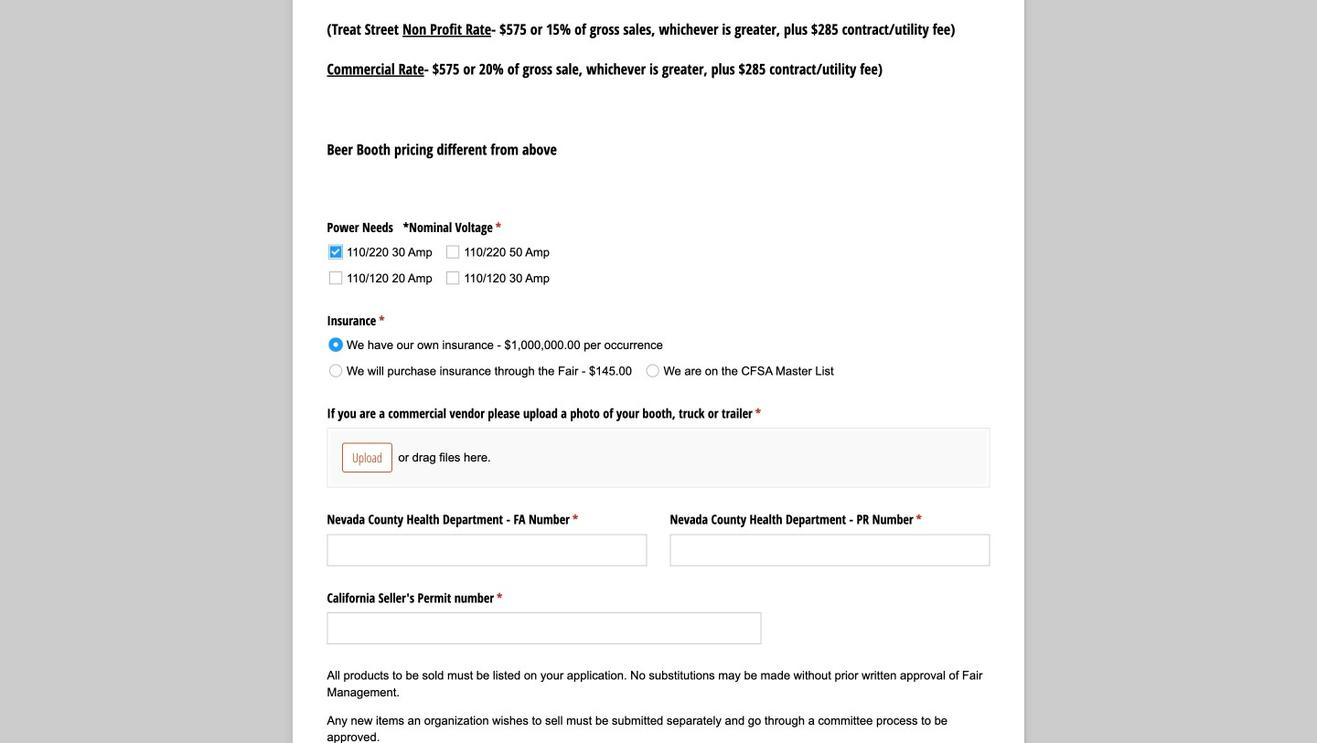 Task type: locate. For each thing, give the bounding box(es) containing it.
None text field
[[327, 535, 647, 567], [670, 535, 990, 567], [327, 613, 762, 645], [327, 535, 647, 567], [670, 535, 990, 567], [327, 613, 762, 645]]

None radio
[[640, 357, 834, 384]]

checkbox-group element
[[323, 238, 647, 295]]

None radio
[[323, 331, 675, 358], [323, 357, 644, 384], [323, 331, 675, 358], [323, 357, 644, 384]]



